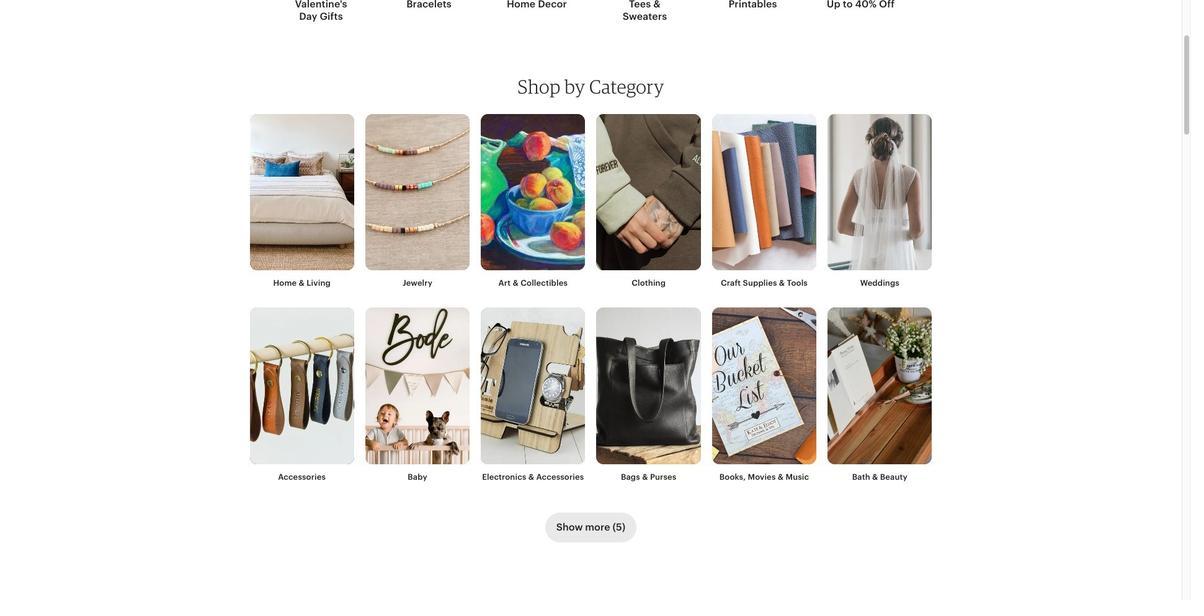 Task type: describe. For each thing, give the bounding box(es) containing it.
art & collectibles image
[[481, 114, 585, 271]]

clothing image
[[597, 114, 701, 271]]

bath & beauty image
[[828, 308, 932, 465]]

craft supplies & tools image
[[712, 114, 817, 271]]

home & living image
[[250, 114, 354, 271]]

books, movies & music image
[[712, 308, 817, 465]]



Task type: vqa. For each thing, say whether or not it's contained in the screenshot.
"Etsy GIFT CARDS"
no



Task type: locate. For each thing, give the bounding box(es) containing it.
weddings image
[[828, 114, 932, 271]]

accessories image
[[250, 308, 354, 465]]

baby image
[[365, 308, 470, 465]]

jewelry image
[[365, 114, 470, 271]]

bags & purses image
[[597, 308, 701, 465]]

electronics & accessories image
[[481, 308, 585, 465]]



